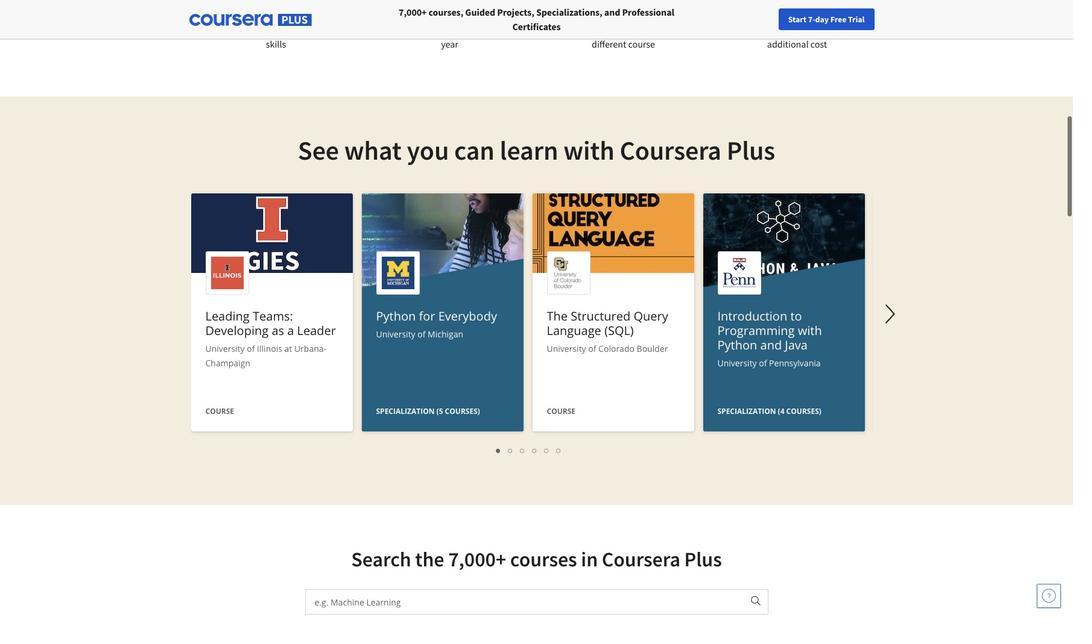 Task type: vqa. For each thing, say whether or not it's contained in the screenshot.
(5
yes



Task type: locate. For each thing, give the bounding box(es) containing it.
free
[[830, 14, 846, 25]]

course down 'champaign'
[[205, 407, 234, 417]]

1 vertical spatial and
[[278, 24, 294, 36]]

Search the 7,000+ courses in Coursera Plus text field
[[306, 591, 742, 615]]

0 horizontal spatial courses,
[[429, 6, 463, 18]]

cost
[[811, 38, 827, 50]]

multiple inside learn at your own pace, move between multiple courses, or switch to a different course
[[561, 24, 595, 36]]

to inside learn at your own pace, move between multiple courses, or switch to a different course
[[671, 24, 679, 36]]

course up 6
[[547, 407, 575, 417]]

projects,
[[497, 6, 534, 18]]

1 specialization from the left
[[376, 407, 435, 417]]

2 learning from the left
[[834, 9, 867, 21]]

4 button
[[529, 444, 541, 458]]

illinois
[[257, 343, 282, 355]]

university up 'champaign'
[[205, 343, 245, 355]]

and inside 7,000+ courses, guided projects, specializations, and professional certificates
[[604, 6, 620, 18]]

or
[[282, 9, 290, 21], [632, 24, 641, 36]]

take down money on the top of page
[[422, 24, 439, 36]]

0 vertical spatial courses
[[477, 24, 508, 36]]

of left illinois
[[247, 343, 255, 355]]

2 button
[[505, 444, 517, 458]]

find your new career link
[[810, 12, 898, 27]]

2 take from the left
[[422, 24, 439, 36]]

1 vertical spatial with
[[798, 323, 822, 339]]

at right illinois
[[284, 343, 292, 355]]

2 courses) from the left
[[786, 407, 821, 417]]

university left michigan
[[376, 329, 415, 340]]

introduction to programming with python and java. university of pennsylvania. specialization (4 courses) element
[[703, 194, 865, 526]]

1 horizontal spatial take
[[422, 24, 439, 36]]

courses) right (5
[[445, 407, 480, 417]]

with right learn
[[564, 134, 615, 167]]

1 horizontal spatial courses)
[[786, 407, 821, 417]]

0 vertical spatial 7,000+
[[399, 6, 427, 18]]

interest
[[249, 9, 280, 21]]

specialization (4 courses)
[[718, 407, 821, 417]]

for
[[797, 9, 808, 21], [419, 308, 435, 325]]

0 horizontal spatial multiple
[[441, 24, 475, 36]]

and inside introduction to programming with python and java university of pennsylvania
[[760, 337, 782, 353]]

earn a certificate for every learning program that you complete at no additional cost
[[727, 9, 867, 50]]

take down explore
[[202, 24, 219, 36]]

1 vertical spatial or
[[632, 24, 641, 36]]

1 learning from the left
[[483, 9, 516, 21]]

with
[[564, 134, 615, 167], [798, 323, 822, 339]]

specialization
[[376, 407, 435, 417], [718, 407, 776, 417]]

to down the 'between'
[[671, 24, 679, 36]]

between
[[667, 9, 702, 21]]

2 specialization from the left
[[718, 407, 776, 417]]

specialization left (4
[[718, 407, 776, 417]]

1 horizontal spatial courses,
[[597, 24, 630, 36]]

at left no
[[843, 24, 851, 36]]

university inside leading teams: developing as a leader university of illinois at urbana- champaign
[[205, 343, 245, 355]]

specialization (5 courses)
[[376, 407, 480, 417]]

spend less money on your learning if you plan to take multiple courses this year
[[375, 9, 525, 50]]

switch
[[643, 24, 669, 36]]

you inside earn a certificate for every learning program that you complete at no additional cost
[[786, 24, 801, 36]]

course for leading teams: developing as a leader
[[205, 407, 234, 417]]

specialization left (5
[[376, 407, 435, 417]]

learning
[[483, 9, 516, 21], [834, 9, 867, 21]]

query
[[634, 308, 668, 325]]

0 vertical spatial a
[[748, 9, 753, 21]]

courses
[[477, 24, 508, 36], [510, 547, 577, 572]]

1 horizontal spatial or
[[632, 24, 641, 36]]

2 vertical spatial a
[[287, 323, 294, 339]]

0 horizontal spatial at
[[284, 343, 292, 355]]

1 take from the left
[[202, 24, 219, 36]]

a right earn
[[748, 9, 753, 21]]

2 horizontal spatial to
[[790, 308, 802, 325]]

python inside python for everybody university of michigan
[[376, 308, 416, 325]]

0 horizontal spatial courses)
[[445, 407, 480, 417]]

university
[[376, 329, 415, 340], [205, 343, 245, 355], [547, 343, 586, 355], [718, 358, 757, 369]]

0 vertical spatial and
[[604, 6, 620, 18]]

you up 'additional'
[[786, 24, 801, 36]]

at
[[570, 9, 578, 21], [843, 24, 851, 36], [284, 343, 292, 355]]

boulder
[[637, 343, 668, 355]]

for up michigan
[[419, 308, 435, 325]]

learn
[[500, 134, 558, 167]]

0 horizontal spatial a
[[287, 323, 294, 339]]

0 horizontal spatial python
[[376, 308, 416, 325]]

1 vertical spatial at
[[843, 24, 851, 36]]

course inside "element"
[[205, 407, 234, 417]]

courses, up "different" at the right
[[597, 24, 630, 36]]

1 vertical spatial plus
[[684, 547, 722, 572]]

1 vertical spatial for
[[419, 308, 435, 325]]

1 vertical spatial a
[[681, 24, 686, 36]]

0 horizontal spatial and
[[278, 24, 294, 36]]

to inside the spend less money on your learning if you plan to take multiple courses this year
[[412, 24, 420, 36]]

find your new career
[[816, 14, 892, 25]]

1 vertical spatial python
[[718, 337, 757, 353]]

courses, inside learn at your own pace, move between multiple courses, or switch to a different course
[[597, 24, 630, 36]]

2 horizontal spatial and
[[760, 337, 782, 353]]

at inside learn at your own pace, move between multiple courses, or switch to a different course
[[570, 9, 578, 21]]

the structured query language (sql) university of colorado boulder
[[547, 308, 668, 355]]

specialization inside introduction to programming with python and java. university of pennsylvania. specialization (4 courses) element
[[718, 407, 776, 417]]

1 horizontal spatial to
[[671, 24, 679, 36]]

help center image
[[1042, 589, 1056, 604]]

0 vertical spatial for
[[797, 9, 808, 21]]

0 horizontal spatial for
[[419, 308, 435, 325]]

to right plan
[[412, 24, 420, 36]]

python
[[376, 308, 416, 325], [718, 337, 757, 353]]

of inside leading teams: developing as a leader university of illinois at urbana- champaign
[[247, 343, 255, 355]]

search the 7,000+ courses in coursera plus
[[351, 547, 722, 572]]

7,000+ right the
[[448, 547, 506, 572]]

1 horizontal spatial and
[[604, 6, 620, 18]]

0 vertical spatial or
[[282, 9, 290, 21]]

with inside introduction to programming with python and java university of pennsylvania
[[798, 323, 822, 339]]

course
[[205, 407, 234, 417], [547, 407, 575, 417]]

(5
[[436, 407, 443, 417]]

multiple down the on
[[441, 24, 475, 36]]

spend
[[376, 9, 402, 21]]

see
[[298, 134, 339, 167]]

courses left in
[[510, 547, 577, 572]]

of inside introduction to programming with python and java university of pennsylvania
[[759, 358, 767, 369]]

you down 'spend'
[[375, 24, 390, 36]]

skills
[[266, 38, 286, 50]]

1 button
[[493, 444, 505, 458]]

to
[[412, 24, 420, 36], [671, 24, 679, 36], [790, 308, 802, 325]]

learning inside the spend less money on your learning if you plan to take multiple courses this year
[[483, 9, 516, 21]]

specializations,
[[536, 6, 602, 18]]

and up "different" at the right
[[604, 6, 620, 18]]

and
[[604, 6, 620, 18], [278, 24, 294, 36], [760, 337, 782, 353]]

7,000+ up plan
[[399, 6, 427, 18]]

courses) right (4
[[786, 407, 821, 417]]

1 horizontal spatial specialization
[[718, 407, 776, 417]]

1 vertical spatial 7,000+
[[448, 547, 506, 572]]

of inside the structured query language (sql) university of colorado boulder
[[588, 343, 596, 355]]

7,000+
[[399, 6, 427, 18], [448, 547, 506, 572]]

0 horizontal spatial take
[[202, 24, 219, 36]]

or inside learn at your own pace, move between multiple courses, or switch to a different course
[[632, 24, 641, 36]]

1 vertical spatial courses,
[[597, 24, 630, 36]]

you left can
[[407, 134, 449, 167]]

introduction to programming with python and java university of pennsylvania
[[718, 308, 822, 369]]

2 vertical spatial at
[[284, 343, 292, 355]]

1 horizontal spatial courses
[[510, 547, 577, 572]]

of left michigan
[[418, 329, 426, 340]]

1 multiple from the left
[[441, 24, 475, 36]]

to up java
[[790, 308, 802, 325]]

0 horizontal spatial courses
[[477, 24, 508, 36]]

0 horizontal spatial with
[[564, 134, 615, 167]]

your
[[463, 9, 481, 21], [580, 9, 598, 21], [833, 14, 849, 25], [332, 24, 350, 36]]

your inside find your new career link
[[833, 14, 849, 25]]

list
[[197, 444, 860, 458]]

year
[[441, 38, 458, 50]]

for inside python for everybody university of michigan
[[419, 308, 435, 325]]

0 horizontal spatial you
[[375, 24, 390, 36]]

2 horizontal spatial a
[[748, 9, 753, 21]]

python inside introduction to programming with python and java university of pennsylvania
[[718, 337, 757, 353]]

2 horizontal spatial you
[[786, 24, 801, 36]]

multiple down specializations,
[[561, 24, 595, 36]]

1 vertical spatial coursera
[[602, 547, 680, 572]]

2 multiple from the left
[[561, 24, 595, 36]]

5
[[544, 445, 549, 457]]

1 courses) from the left
[[445, 407, 480, 417]]

and up skills
[[278, 24, 294, 36]]

1 horizontal spatial with
[[798, 323, 822, 339]]

1 horizontal spatial at
[[570, 9, 578, 21]]

2 vertical spatial and
[[760, 337, 782, 353]]

0 vertical spatial at
[[570, 9, 578, 21]]

0 horizontal spatial specialization
[[376, 407, 435, 417]]

0 horizontal spatial or
[[282, 9, 290, 21]]

multiple
[[441, 24, 475, 36], [561, 24, 595, 36]]

specialization for of
[[376, 407, 435, 417]]

0 vertical spatial courses,
[[429, 6, 463, 18]]

1
[[496, 445, 501, 457]]

university inside the structured query language (sql) university of colorado boulder
[[547, 343, 586, 355]]

7,000+ inside 7,000+ courses, guided projects, specializations, and professional certificates
[[399, 6, 427, 18]]

0 vertical spatial python
[[376, 308, 416, 325]]

courses)
[[445, 407, 480, 417], [786, 407, 821, 417]]

0 horizontal spatial to
[[412, 24, 420, 36]]

of left pennsylvania
[[759, 358, 767, 369]]

(4
[[778, 407, 784, 417]]

university down 'language'
[[547, 343, 586, 355]]

this
[[510, 24, 525, 36]]

the structured query language (sql). university of colorado boulder. course element
[[532, 194, 694, 435]]

take inside explore any interest or trending topic, take prerequisites, and advance your skills
[[202, 24, 219, 36]]

no
[[853, 24, 863, 36]]

at right learn
[[570, 9, 578, 21]]

in
[[581, 547, 598, 572]]

programming
[[718, 323, 795, 339]]

3
[[520, 445, 525, 457]]

0 vertical spatial plus
[[727, 134, 775, 167]]

courses, inside 7,000+ courses, guided projects, specializations, and professional certificates
[[429, 6, 463, 18]]

2 course from the left
[[547, 407, 575, 417]]

1 horizontal spatial multiple
[[561, 24, 595, 36]]

coursera plus image
[[189, 14, 312, 26]]

language
[[547, 323, 601, 339]]

any
[[233, 9, 247, 21]]

1 horizontal spatial course
[[547, 407, 575, 417]]

0 horizontal spatial learning
[[483, 9, 516, 21]]

start
[[788, 14, 807, 25]]

of left colorado
[[588, 343, 596, 355]]

a
[[748, 9, 753, 21], [681, 24, 686, 36], [287, 323, 294, 339]]

your inside explore any interest or trending topic, take prerequisites, and advance your skills
[[332, 24, 350, 36]]

1 horizontal spatial a
[[681, 24, 686, 36]]

university down programming
[[718, 358, 757, 369]]

2 horizontal spatial at
[[843, 24, 851, 36]]

1 horizontal spatial for
[[797, 9, 808, 21]]

michigan
[[428, 329, 463, 340]]

0 horizontal spatial 7,000+
[[399, 6, 427, 18]]

and left java
[[760, 337, 782, 353]]

6
[[556, 445, 561, 457]]

or right interest
[[282, 9, 290, 21]]

course for the structured query language (sql)
[[547, 407, 575, 417]]

courses, up year
[[429, 6, 463, 18]]

None search field
[[166, 8, 455, 32]]

a down the 'between'
[[681, 24, 686, 36]]

learning inside earn a certificate for every learning program that you complete at no additional cost
[[834, 9, 867, 21]]

guided
[[465, 6, 495, 18]]

courses down guided
[[477, 24, 508, 36]]

or up course
[[632, 24, 641, 36]]

specialization inside python for everybody. university of michigan. specialization (5 courses) element
[[376, 407, 435, 417]]

complete
[[803, 24, 841, 36]]

0 horizontal spatial course
[[205, 407, 234, 417]]

coursera
[[620, 134, 721, 167], [602, 547, 680, 572]]

java
[[785, 337, 808, 353]]

urbana-
[[294, 343, 326, 355]]

a right as
[[287, 323, 294, 339]]

for left 7-
[[797, 9, 808, 21]]

1 horizontal spatial 7,000+
[[448, 547, 506, 572]]

1 horizontal spatial learning
[[834, 9, 867, 21]]

with up pennsylvania
[[798, 323, 822, 339]]

course
[[628, 38, 655, 50]]

you
[[375, 24, 390, 36], [786, 24, 801, 36], [407, 134, 449, 167]]

1 course from the left
[[205, 407, 234, 417]]

1 horizontal spatial python
[[718, 337, 757, 353]]

courses,
[[429, 6, 463, 18], [597, 24, 630, 36]]



Task type: describe. For each thing, give the bounding box(es) containing it.
(sql)
[[604, 323, 634, 339]]

next slide image
[[876, 300, 905, 329]]

the
[[415, 547, 444, 572]]

a inside learn at your own pace, move between multiple courses, or switch to a different course
[[681, 24, 686, 36]]

can
[[454, 134, 495, 167]]

of inside python for everybody university of michigan
[[418, 329, 426, 340]]

prerequisites,
[[221, 24, 277, 36]]

to inside introduction to programming with python and java university of pennsylvania
[[790, 308, 802, 325]]

7,000+ courses, guided projects, specializations, and professional certificates
[[399, 6, 674, 33]]

search
[[351, 547, 411, 572]]

learning for your
[[483, 9, 516, 21]]

list containing 1
[[197, 444, 860, 458]]

certificate
[[755, 9, 795, 21]]

university inside python for everybody university of michigan
[[376, 329, 415, 340]]

learn
[[545, 9, 568, 21]]

take inside the spend less money on your learning if you plan to take multiple courses this year
[[422, 24, 439, 36]]

as
[[272, 323, 284, 339]]

advance
[[296, 24, 330, 36]]

specialization for python
[[718, 407, 776, 417]]

and for specializations,
[[604, 6, 620, 18]]

plan
[[392, 24, 410, 36]]

pennsylvania
[[769, 358, 821, 369]]

python for everybody university of michigan
[[376, 308, 497, 340]]

3 button
[[517, 444, 529, 458]]

day
[[815, 14, 829, 25]]

every
[[810, 9, 832, 21]]

program
[[731, 24, 766, 36]]

learning for every
[[834, 9, 867, 21]]

a inside earn a certificate for every learning program that you complete at no additional cost
[[748, 9, 753, 21]]

0 vertical spatial with
[[564, 134, 615, 167]]

7-
[[808, 14, 815, 25]]

your inside the spend less money on your learning if you plan to take multiple courses this year
[[463, 9, 481, 21]]

structured
[[571, 308, 631, 325]]

leading teams: developing as a leader. university of illinois at urbana-champaign. course element
[[191, 194, 353, 435]]

learn at your own pace, move between multiple courses, or switch to a different course
[[545, 9, 702, 50]]

0 vertical spatial coursera
[[620, 134, 721, 167]]

everybody
[[438, 308, 497, 325]]

colorado
[[598, 343, 635, 355]]

explore
[[200, 9, 231, 21]]

4
[[532, 445, 537, 457]]

professional
[[622, 6, 674, 18]]

move
[[642, 9, 665, 21]]

leading teams: developing as a leader university of illinois at urbana- champaign
[[205, 308, 336, 369]]

university inside introduction to programming with python and java university of pennsylvania
[[718, 358, 757, 369]]

trial
[[848, 14, 865, 25]]

introduction
[[718, 308, 787, 325]]

champaign
[[205, 358, 250, 369]]

at inside leading teams: developing as a leader university of illinois at urbana- champaign
[[284, 343, 292, 355]]

5 button
[[541, 444, 553, 458]]

different
[[592, 38, 626, 50]]

if
[[518, 9, 524, 21]]

courses inside the spend less money on your learning if you plan to take multiple courses this year
[[477, 24, 508, 36]]

see what you can learn with coursera plus
[[298, 134, 775, 167]]

pace,
[[619, 9, 641, 21]]

new
[[851, 14, 867, 25]]

or inside explore any interest or trending topic, take prerequisites, and advance your skills
[[282, 9, 290, 21]]

you inside the spend less money on your learning if you plan to take multiple courses this year
[[375, 24, 390, 36]]

python for everybody. university of michigan. specialization (5 courses) element
[[362, 194, 523, 526]]

career
[[868, 14, 892, 25]]

the
[[547, 308, 568, 325]]

developing
[[205, 323, 269, 339]]

own
[[600, 9, 617, 21]]

leader
[[297, 323, 336, 339]]

multiple inside the spend less money on your learning if you plan to take multiple courses this year
[[441, 24, 475, 36]]

6 button
[[553, 444, 565, 458]]

money
[[421, 9, 449, 21]]

courses) for michigan
[[445, 407, 480, 417]]

and inside explore any interest or trending topic, take prerequisites, and advance your skills
[[278, 24, 294, 36]]

additional
[[767, 38, 809, 50]]

start 7-day free trial button
[[779, 8, 874, 30]]

courses) for and
[[786, 407, 821, 417]]

explore any interest or trending topic, take prerequisites, and advance your skills
[[200, 9, 352, 50]]

a inside leading teams: developing as a leader university of illinois at urbana- champaign
[[287, 323, 294, 339]]

teams:
[[253, 308, 293, 325]]

1 horizontal spatial you
[[407, 134, 449, 167]]

at inside earn a certificate for every learning program that you complete at no additional cost
[[843, 24, 851, 36]]

1 vertical spatial courses
[[510, 547, 577, 572]]

earn
[[727, 9, 746, 21]]

what
[[344, 134, 402, 167]]

certificates
[[512, 21, 561, 33]]

trending
[[292, 9, 327, 21]]

and for python
[[760, 337, 782, 353]]

1 horizontal spatial plus
[[727, 134, 775, 167]]

on
[[451, 9, 461, 21]]

less
[[404, 9, 419, 21]]

2
[[508, 445, 513, 457]]

your inside learn at your own pace, move between multiple courses, or switch to a different course
[[580, 9, 598, 21]]

leading
[[205, 308, 250, 325]]

for inside earn a certificate for every learning program that you complete at no additional cost
[[797, 9, 808, 21]]

that
[[768, 24, 784, 36]]

0 horizontal spatial plus
[[684, 547, 722, 572]]

find
[[816, 14, 831, 25]]



